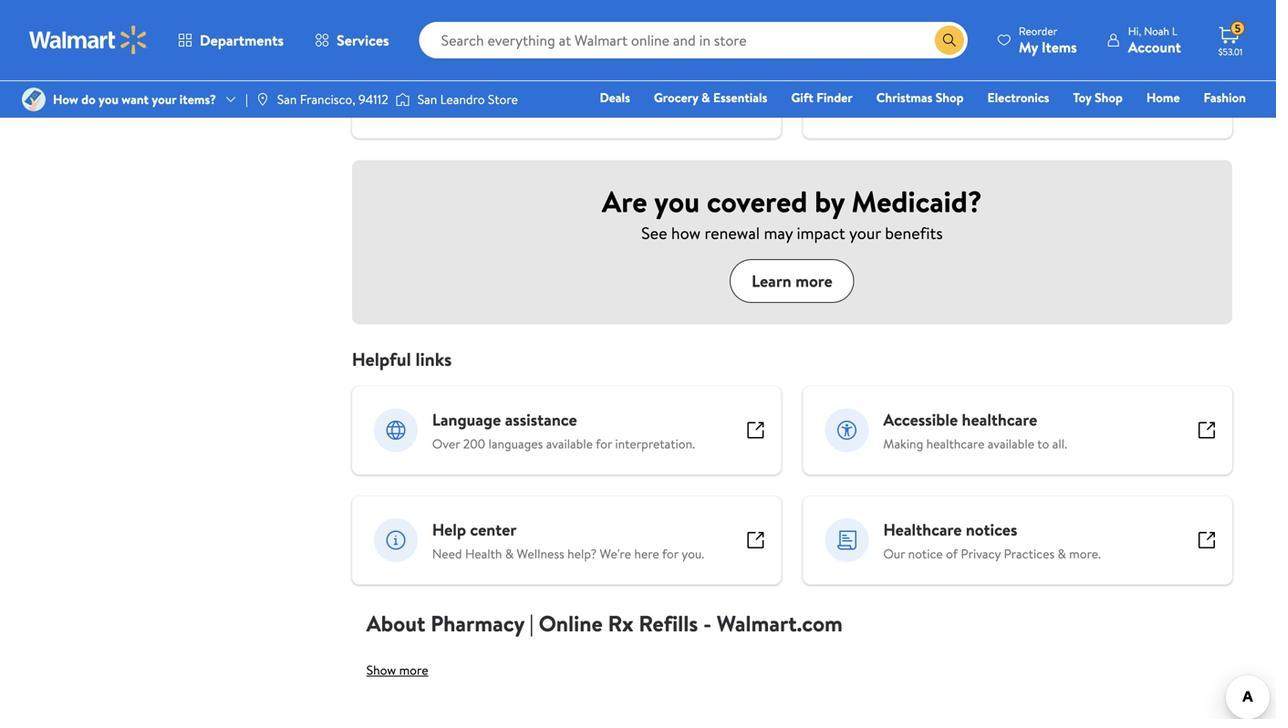 Task type: vqa. For each thing, say whether or not it's contained in the screenshot.
PAYPAL for with
no



Task type: describe. For each thing, give the bounding box(es) containing it.
san leandro store
[[418, 90, 518, 108]]

renewal
[[705, 222, 760, 245]]

for inside language assistance over 200 languages available for interpretation.
[[596, 435, 613, 453]]

same
[[432, 72, 471, 95]]

are
[[602, 181, 648, 222]]

gift finder
[[792, 89, 853, 106]]

l
[[1173, 23, 1178, 39]]

at
[[913, 98, 923, 116]]

noah
[[1145, 23, 1170, 39]]

my
[[1019, 37, 1039, 57]]

how do you want your items?
[[53, 90, 216, 108]]

select
[[927, 98, 959, 116]]

& inside "healthcare notices our notice of privacy practices & more."
[[1058, 545, 1067, 563]]

account
[[1129, 37, 1182, 57]]

1 vertical spatial |
[[530, 608, 534, 639]]

about pharmacy | online rx refills - walmart.com
[[367, 608, 843, 639]]

services
[[337, 30, 389, 50]]

 image for san leandro store
[[396, 90, 410, 109]]

christmas shop link
[[869, 88, 973, 107]]

reorder my items
[[1019, 23, 1078, 57]]

services button
[[299, 18, 405, 62]]

shop for toy shop
[[1095, 89, 1124, 106]]

prescribing
[[979, 72, 1060, 95]]

finder
[[817, 89, 853, 106]]

may
[[764, 222, 793, 245]]

& right flu
[[658, 98, 667, 116]]

learn
[[752, 270, 792, 293]]

grocery & essentials
[[654, 89, 768, 106]]

medicaid?
[[852, 181, 983, 222]]

how
[[672, 222, 701, 245]]

0 vertical spatial healthcare
[[963, 408, 1038, 431]]

& right tested
[[495, 98, 503, 116]]

help?
[[568, 545, 597, 563]]

refills
[[639, 608, 699, 639]]

interpretation.
[[616, 435, 695, 453]]

gift finder link
[[783, 88, 861, 107]]

help center need health & wellness help? we're here for you.
[[432, 518, 705, 563]]

languages
[[489, 435, 543, 453]]

language
[[432, 408, 501, 431]]

our
[[884, 545, 906, 563]]

deals
[[600, 89, 631, 106]]

electronics link
[[980, 88, 1058, 107]]

over
[[432, 435, 460, 453]]

are you covered by medicaid? see how renewal may impact your benefits
[[602, 181, 983, 245]]

grocery
[[654, 89, 699, 106]]

we're
[[600, 545, 632, 563]]

departments
[[200, 30, 284, 50]]

health
[[465, 545, 502, 563]]

san francisco, 94112
[[277, 90, 389, 108]]

get
[[432, 98, 453, 116]]

same day treatment get tested & treated for strep throat, flu & covid-19.
[[432, 72, 728, 116]]

now
[[884, 98, 910, 116]]

toy
[[1074, 89, 1092, 106]]

rx
[[608, 608, 634, 639]]

your inside are you covered by medicaid? see how renewal may impact your benefits
[[850, 222, 882, 245]]

essentials
[[714, 89, 768, 106]]

one
[[1107, 114, 1134, 132]]

one debit link
[[1099, 113, 1177, 133]]

healthcare notices. our notice of privacy practices & more. image
[[825, 519, 869, 562]]

accessible healthcare making healthcare available to all.
[[884, 408, 1068, 453]]

wellness
[[517, 545, 565, 563]]

treated
[[506, 98, 547, 116]]

here
[[635, 545, 660, 563]]

-
[[704, 608, 712, 639]]

see
[[642, 222, 668, 245]]

christmas shop
[[877, 89, 964, 106]]

registry link
[[1028, 113, 1091, 133]]

learn more
[[752, 270, 833, 293]]

how
[[53, 90, 78, 108]]

by
[[815, 181, 845, 222]]

available inside language assistance over 200 languages available for interpretation.
[[546, 435, 593, 453]]

learn more link
[[730, 259, 855, 303]]

birth control prescribing. now at select walmart pharmacies. image
[[825, 72, 869, 116]]

1 vertical spatial healthcare
[[927, 435, 985, 453]]

one debit
[[1107, 114, 1169, 132]]

Walmart Site-Wide search field
[[420, 22, 968, 58]]

gift cards link
[[947, 113, 1021, 133]]

covered
[[707, 181, 808, 222]]

san for san francisco, 94112
[[277, 90, 297, 108]]

more.
[[1070, 545, 1102, 563]]

all.
[[1053, 435, 1068, 453]]



Task type: locate. For each thing, give the bounding box(es) containing it.
healthcare up to
[[963, 408, 1038, 431]]

fashion
[[1204, 89, 1247, 106]]

2 shop from the left
[[1095, 89, 1124, 106]]

privacy
[[961, 545, 1001, 563]]

more
[[796, 270, 833, 293], [399, 661, 429, 679]]

1 vertical spatial more
[[399, 661, 429, 679]]

0 horizontal spatial you
[[99, 90, 119, 108]]

walmart
[[962, 98, 1009, 116]]

0 horizontal spatial |
[[246, 90, 248, 108]]

language assistance over 200 languages available for interpretation.
[[432, 408, 695, 453]]

you.
[[682, 545, 705, 563]]

available down assistance
[[546, 435, 593, 453]]

0 vertical spatial gift
[[792, 89, 814, 106]]

francisco,
[[300, 90, 356, 108]]

you
[[99, 90, 119, 108], [655, 181, 700, 222]]

for left interpretation.
[[596, 435, 613, 453]]

language assistance. over 200 languages available for interpretation. image
[[374, 409, 418, 452]]

& left 19.
[[702, 89, 711, 106]]

1 horizontal spatial san
[[418, 90, 438, 108]]

&
[[702, 89, 711, 106], [495, 98, 503, 116], [658, 98, 667, 116], [505, 545, 514, 563], [1058, 545, 1067, 563]]

1 vertical spatial for
[[596, 435, 613, 453]]

94112
[[359, 90, 389, 108]]

online
[[539, 608, 603, 639]]

center
[[470, 518, 517, 541]]

available
[[546, 435, 593, 453], [988, 435, 1035, 453]]

shop for christmas shop
[[936, 89, 964, 106]]

& right health
[[505, 545, 514, 563]]

cards
[[981, 114, 1013, 132]]

shop inside the "toy shop" 'link'
[[1095, 89, 1124, 106]]

strep
[[569, 98, 598, 116]]

walmart image
[[29, 26, 148, 55]]

1 horizontal spatial gift
[[955, 114, 978, 132]]

healthcare
[[963, 408, 1038, 431], [927, 435, 985, 453]]

you right do
[[99, 90, 119, 108]]

about
[[367, 608, 426, 639]]

accessible
[[884, 408, 959, 431]]

gift inside fashion gift cards
[[955, 114, 978, 132]]

registry
[[1037, 114, 1083, 132]]

toy shop
[[1074, 89, 1124, 106]]

links
[[416, 346, 452, 372]]

pharmacy
[[431, 608, 525, 639]]

0 vertical spatial you
[[99, 90, 119, 108]]

you right are in the top of the page
[[655, 181, 700, 222]]

 image for how do you want your items?
[[22, 88, 46, 111]]

fashion link
[[1196, 88, 1255, 107]]

0 horizontal spatial san
[[277, 90, 297, 108]]

 image for san francisco, 94112
[[255, 92, 270, 107]]

1 horizontal spatial more
[[796, 270, 833, 293]]

shop inside christmas shop link
[[936, 89, 964, 106]]

0 horizontal spatial for
[[550, 98, 566, 116]]

notice
[[909, 545, 944, 563]]

of
[[947, 545, 958, 563]]

assistance
[[505, 408, 578, 431]]

pharmacies.
[[1012, 98, 1077, 116]]

helpful
[[352, 346, 411, 372]]

fashion gift cards
[[955, 89, 1247, 132]]

more for show more
[[399, 661, 429, 679]]

5
[[1236, 21, 1242, 36]]

& left more.
[[1058, 545, 1067, 563]]

1 shop from the left
[[936, 89, 964, 106]]

1 horizontal spatial shop
[[1095, 89, 1124, 106]]

your right impact
[[850, 222, 882, 245]]

show more button
[[367, 656, 429, 685]]

1 vertical spatial you
[[655, 181, 700, 222]]

walmart+
[[1192, 114, 1247, 132]]

san
[[277, 90, 297, 108], [418, 90, 438, 108]]

1 horizontal spatial you
[[655, 181, 700, 222]]

help
[[432, 518, 466, 541]]

1 horizontal spatial  image
[[255, 92, 270, 107]]

1 horizontal spatial for
[[596, 435, 613, 453]]

0 vertical spatial your
[[152, 90, 176, 108]]

 image left the how
[[22, 88, 46, 111]]

available left to
[[988, 435, 1035, 453]]

200
[[463, 435, 486, 453]]

leandro
[[441, 90, 485, 108]]

notices
[[966, 518, 1018, 541]]

san for san leandro store
[[418, 90, 438, 108]]

1 available from the left
[[546, 435, 593, 453]]

home
[[1147, 89, 1181, 106]]

0 horizontal spatial available
[[546, 435, 593, 453]]

grocery & essentials link
[[646, 88, 776, 107]]

gift left the cards
[[955, 114, 978, 132]]

2 horizontal spatial for
[[663, 545, 679, 563]]

walmart+ link
[[1184, 113, 1255, 133]]

christmas
[[877, 89, 933, 106]]

electronics
[[988, 89, 1050, 106]]

more for learn more
[[796, 270, 833, 293]]

0 horizontal spatial shop
[[936, 89, 964, 106]]

2 horizontal spatial  image
[[396, 90, 410, 109]]

 image right the '94112'
[[396, 90, 410, 109]]

healthcare notices our notice of privacy practices & more.
[[884, 518, 1102, 563]]

store
[[488, 90, 518, 108]]

1 horizontal spatial available
[[988, 435, 1035, 453]]

for left you.
[[663, 545, 679, 563]]

for inside the help center need health & wellness help? we're here for you.
[[663, 545, 679, 563]]

0 horizontal spatial more
[[399, 661, 429, 679]]

impact
[[797, 222, 846, 245]]

0 vertical spatial more
[[796, 270, 833, 293]]

2 available from the left
[[988, 435, 1035, 453]]

1 san from the left
[[277, 90, 297, 108]]

0 horizontal spatial  image
[[22, 88, 46, 111]]

help center. need health & wellness help? we're here for you. image
[[374, 519, 418, 562]]

Search search field
[[420, 22, 968, 58]]

| right items?
[[246, 90, 248, 108]]

same day treatment. get tested and treated for strep throat, flu and covid nineteen. learn more. image
[[374, 72, 418, 116]]

| left online
[[530, 608, 534, 639]]

walmart.com
[[717, 608, 843, 639]]

do
[[81, 90, 96, 108]]

0 horizontal spatial gift
[[792, 89, 814, 106]]

 image
[[22, 88, 46, 111], [396, 90, 410, 109], [255, 92, 270, 107]]

1 vertical spatial gift
[[955, 114, 978, 132]]

0 vertical spatial for
[[550, 98, 566, 116]]

tested
[[456, 98, 492, 116]]

more inside button
[[399, 661, 429, 679]]

show more
[[367, 661, 429, 679]]

2 vertical spatial for
[[663, 545, 679, 563]]

for left strep
[[550, 98, 566, 116]]

more right show
[[399, 661, 429, 679]]

making
[[884, 435, 924, 453]]

departments button
[[162, 18, 299, 62]]

1 vertical spatial your
[[850, 222, 882, 245]]

19.
[[715, 98, 728, 116]]

benefits
[[886, 222, 943, 245]]

healthcare
[[884, 518, 963, 541]]

home link
[[1139, 88, 1189, 107]]

your right want
[[152, 90, 176, 108]]

need
[[432, 545, 462, 563]]

0 horizontal spatial your
[[152, 90, 176, 108]]

you inside are you covered by medicaid? see how renewal may impact your benefits
[[655, 181, 700, 222]]

want
[[122, 90, 149, 108]]

|
[[246, 90, 248, 108], [530, 608, 534, 639]]

gift left the finder
[[792, 89, 814, 106]]

items?
[[180, 90, 216, 108]]

show
[[367, 661, 396, 679]]

1 horizontal spatial your
[[850, 222, 882, 245]]

more right learn
[[796, 270, 833, 293]]

flu
[[641, 98, 655, 116]]

san left francisco,
[[277, 90, 297, 108]]

treatment
[[504, 72, 577, 95]]

deals link
[[592, 88, 639, 107]]

0 vertical spatial |
[[246, 90, 248, 108]]

hi, noah l account
[[1129, 23, 1182, 57]]

2 san from the left
[[418, 90, 438, 108]]

debit
[[1137, 114, 1169, 132]]

san left the leandro
[[418, 90, 438, 108]]

& inside the help center need health & wellness help? we're here for you.
[[505, 545, 514, 563]]

items
[[1042, 37, 1078, 57]]

birth
[[884, 72, 920, 95]]

reorder
[[1019, 23, 1058, 39]]

healthcare down accessible
[[927, 435, 985, 453]]

your
[[152, 90, 176, 108], [850, 222, 882, 245]]

1 horizontal spatial |
[[530, 608, 534, 639]]

accessible healthcare. making healthcare available to all. image
[[825, 409, 869, 452]]

search icon image
[[943, 33, 957, 47]]

hi,
[[1129, 23, 1142, 39]]

for inside same day treatment get tested & treated for strep throat, flu & covid-19.
[[550, 98, 566, 116]]

 image down departments
[[255, 92, 270, 107]]

available inside accessible healthcare making healthcare available to all.
[[988, 435, 1035, 453]]



